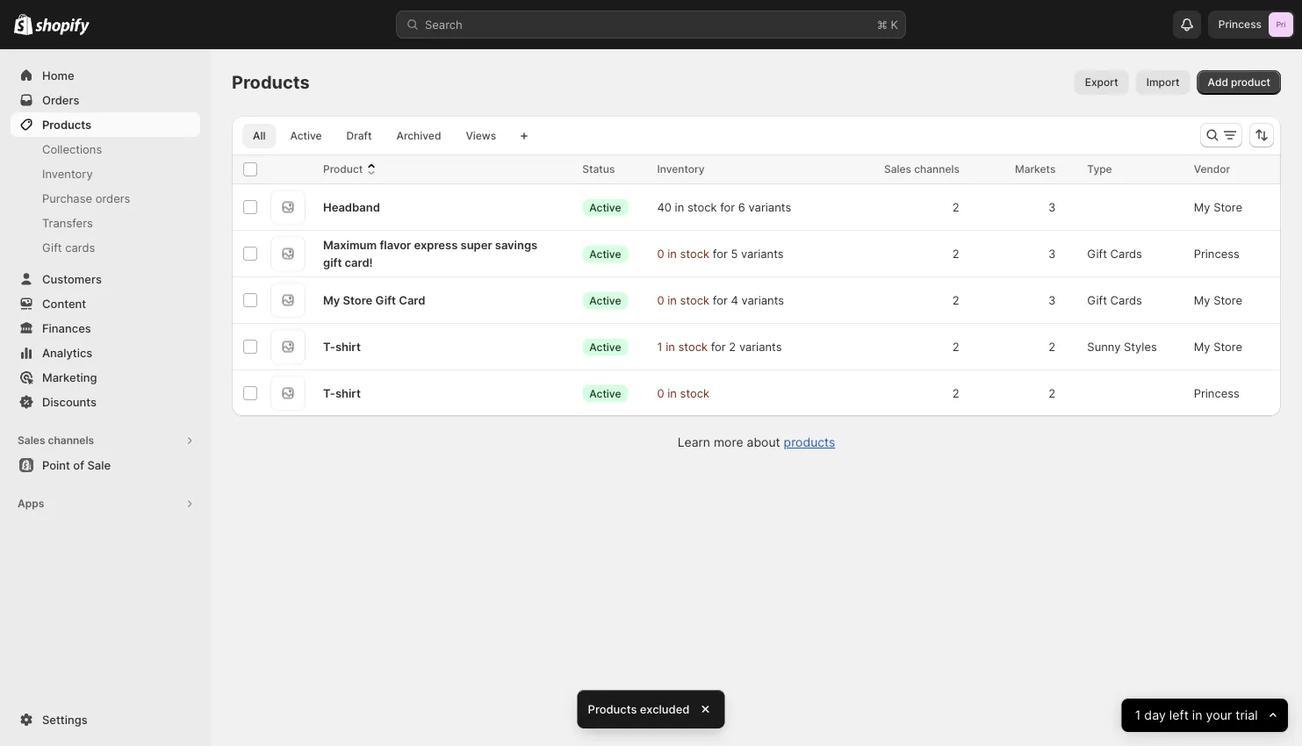 Task type: vqa. For each thing, say whether or not it's contained in the screenshot.


Task type: describe. For each thing, give the bounding box(es) containing it.
stock for 2
[[678, 340, 708, 353]]

40 in stock for 6 variants
[[657, 200, 791, 214]]

my for 1 in stock for 2 variants
[[1194, 340, 1210, 353]]

2 horizontal spatial products
[[588, 702, 637, 716]]

3 for 0 in stock for 4 variants
[[1048, 293, 1056, 307]]

apps button
[[11, 492, 200, 516]]

vendor
[[1194, 163, 1230, 176]]

headband
[[323, 200, 380, 214]]

1 day left in your trial
[[1135, 708, 1258, 723]]

learn
[[678, 435, 710, 450]]

purchase orders
[[42, 191, 130, 205]]

1 horizontal spatial shopify image
[[35, 18, 90, 36]]

3 for 40 in stock for 6 variants
[[1048, 200, 1056, 214]]

⌘
[[877, 18, 888, 31]]

excluded
[[640, 702, 690, 716]]

card!
[[345, 256, 373, 269]]

t-shirt for princess
[[323, 386, 361, 400]]

discounts
[[42, 395, 97, 409]]

1 day left in your trial button
[[1122, 699, 1288, 732]]

5
[[731, 247, 738, 260]]

gift cards for princess
[[1087, 247, 1142, 260]]

store for 40 in stock for 6 variants
[[1214, 200, 1242, 214]]

of
[[73, 458, 84, 472]]

k
[[891, 18, 898, 31]]

flavor
[[380, 238, 411, 252]]

collections
[[42, 142, 102, 156]]

0 for 0 in stock
[[657, 386, 664, 400]]

inventory button
[[657, 161, 722, 178]]

marketing link
[[11, 365, 200, 390]]

product
[[323, 163, 363, 176]]

40
[[657, 200, 672, 214]]

transfers link
[[11, 211, 200, 235]]

markets
[[1015, 163, 1056, 176]]

0 for 0 in stock for 5 variants
[[657, 247, 664, 260]]

add
[[1208, 76, 1228, 89]]

3 button for 0 in stock for 4 variants
[[1040, 283, 1077, 318]]

active for 40 in stock for 6 variants
[[589, 201, 621, 214]]

purchase
[[42, 191, 92, 205]]

content link
[[11, 292, 200, 316]]

4
[[731, 293, 738, 307]]

maximum flavor express super savings gift card!
[[323, 238, 538, 269]]

import button
[[1136, 70, 1190, 95]]

archived
[[396, 130, 441, 142]]

orders link
[[11, 88, 200, 112]]

cards for princess
[[1110, 247, 1142, 260]]

draft
[[346, 130, 372, 142]]

maximum flavor express super savings gift card! link
[[323, 236, 540, 271]]

about
[[747, 435, 780, 450]]

t-shirt link for princess
[[323, 385, 361, 402]]

0 vertical spatial channels
[[914, 163, 960, 176]]

products link
[[784, 435, 835, 450]]

my store for sunny styles
[[1194, 340, 1242, 353]]

tab list containing all
[[239, 123, 510, 148]]

inventory for inventory link
[[42, 167, 93, 180]]

active link
[[280, 124, 332, 148]]

point of sale button
[[0, 453, 211, 478]]

all button
[[242, 124, 276, 148]]

savings
[[495, 238, 538, 252]]

my for 0 in stock for 4 variants
[[1194, 293, 1210, 307]]

sale
[[87, 458, 111, 472]]

variants for 1 in stock for 2 variants
[[739, 340, 782, 353]]

finances
[[42, 321, 91, 335]]

3 button for 40 in stock for 6 variants
[[1040, 190, 1077, 225]]

status
[[582, 163, 615, 176]]

apps
[[18, 497, 44, 510]]

gift
[[323, 256, 342, 269]]

headband link
[[323, 198, 380, 216]]

cards
[[65, 241, 95, 254]]

6
[[738, 200, 745, 214]]

add product
[[1208, 76, 1271, 89]]

t-shirt link for my store
[[323, 338, 361, 356]]

marketing
[[42, 371, 97, 384]]

orders
[[42, 93, 79, 107]]

customers link
[[11, 267, 200, 292]]

export button
[[1074, 70, 1129, 95]]

shirt for princess
[[335, 386, 361, 400]]

variants for 40 in stock for 6 variants
[[749, 200, 791, 214]]

sales channels inside button
[[18, 434, 94, 447]]

super
[[461, 238, 492, 252]]

orders
[[95, 191, 130, 205]]

products
[[784, 435, 835, 450]]

express
[[414, 238, 458, 252]]

type button
[[1087, 161, 1130, 178]]

gift left cards
[[42, 241, 62, 254]]

in inside dropdown button
[[1192, 708, 1203, 723]]

learn more about products
[[678, 435, 835, 450]]

0 in stock
[[657, 386, 710, 400]]

products inside products link
[[42, 118, 91, 131]]

point
[[42, 458, 70, 472]]

in for 0 in stock
[[668, 386, 677, 400]]

settings
[[42, 713, 88, 727]]

1 my store from the top
[[1194, 200, 1242, 214]]

gift cards link
[[11, 235, 200, 260]]

princess for 3
[[1194, 247, 1240, 260]]

stock for 5
[[680, 247, 710, 260]]



Task type: locate. For each thing, give the bounding box(es) containing it.
for for 5
[[713, 247, 728, 260]]

0 vertical spatial gift cards
[[1087, 247, 1142, 260]]

stock left 5
[[680, 247, 710, 260]]

1 vertical spatial t-shirt
[[323, 386, 361, 400]]

for left 6
[[720, 200, 735, 214]]

my store gift card link
[[323, 292, 425, 309]]

3 3 button from the top
[[1040, 283, 1077, 318]]

cards
[[1110, 247, 1142, 260], [1110, 293, 1142, 307]]

1 horizontal spatial products
[[232, 72, 310, 93]]

variants right the 4
[[741, 293, 784, 307]]

shopify image
[[14, 14, 33, 35], [35, 18, 90, 36]]

0 vertical spatial 0
[[657, 247, 664, 260]]

in up the 0 in stock
[[666, 340, 675, 353]]

2 3 button from the top
[[1040, 236, 1077, 271]]

products left excluded
[[588, 702, 637, 716]]

3
[[1048, 200, 1056, 214], [1048, 247, 1056, 260], [1048, 293, 1056, 307]]

2 vertical spatial 0
[[657, 386, 664, 400]]

products up the all
[[232, 72, 310, 93]]

stock for 4
[[680, 293, 710, 307]]

3 for 0 in stock for 5 variants
[[1048, 247, 1056, 260]]

1 vertical spatial channels
[[48, 434, 94, 447]]

t-shirt for my store
[[323, 340, 361, 353]]

my store for gift cards
[[1194, 293, 1242, 307]]

1 horizontal spatial channels
[[914, 163, 960, 176]]

1 3 from the top
[[1048, 200, 1056, 214]]

1 horizontal spatial sales channels
[[884, 163, 960, 176]]

archived link
[[386, 124, 452, 148]]

0 vertical spatial shirt
[[335, 340, 361, 353]]

1 t-shirt from the top
[[323, 340, 361, 353]]

home
[[42, 68, 74, 82]]

shirt
[[335, 340, 361, 353], [335, 386, 361, 400]]

active for 1 in stock for 2 variants
[[589, 340, 621, 353]]

sales channels button
[[11, 428, 200, 453]]

inventory up 40
[[657, 163, 705, 176]]

products up collections
[[42, 118, 91, 131]]

trial
[[1236, 708, 1258, 723]]

gift cards down type button
[[1087, 247, 1142, 260]]

3 button
[[1040, 190, 1077, 225], [1040, 236, 1077, 271], [1040, 283, 1077, 318]]

styles
[[1124, 340, 1157, 353]]

store for 0 in stock for 4 variants
[[1214, 293, 1242, 307]]

in for 0 in stock for 4 variants
[[668, 293, 677, 307]]

tab list
[[239, 123, 510, 148]]

2 vertical spatial 3 button
[[1040, 283, 1077, 318]]

stock up learn
[[680, 386, 710, 400]]

t- for princess
[[323, 386, 335, 400]]

0 in stock for 5 variants
[[657, 247, 784, 260]]

for left 5
[[713, 247, 728, 260]]

in for 1 in stock for 2 variants
[[666, 340, 675, 353]]

day
[[1145, 708, 1166, 723]]

add product link
[[1197, 70, 1281, 95]]

in
[[675, 200, 684, 214], [668, 247, 677, 260], [668, 293, 677, 307], [666, 340, 675, 353], [668, 386, 677, 400], [1192, 708, 1203, 723]]

1 left day
[[1135, 708, 1141, 723]]

1 t-shirt link from the top
[[323, 338, 361, 356]]

in right left
[[1192, 708, 1203, 723]]

stock up the 0 in stock
[[678, 340, 708, 353]]

0 horizontal spatial 1
[[657, 340, 662, 353]]

my for 40 in stock for 6 variants
[[1194, 200, 1210, 214]]

1 vertical spatial t-
[[323, 386, 335, 400]]

cards for my store
[[1110, 293, 1142, 307]]

inventory up "purchase"
[[42, 167, 93, 180]]

1 horizontal spatial 1
[[1135, 708, 1141, 723]]

inventory link
[[11, 162, 200, 186]]

variants down 0 in stock for 4 variants
[[739, 340, 782, 353]]

0 vertical spatial t-shirt
[[323, 340, 361, 353]]

0 vertical spatial sales channels
[[884, 163, 960, 176]]

vendor button
[[1194, 161, 1248, 178]]

products link
[[11, 112, 200, 137]]

purchase orders link
[[11, 186, 200, 211]]

for down 0 in stock for 4 variants
[[711, 340, 726, 353]]

stock left the 4
[[680, 293, 710, 307]]

for for 2
[[711, 340, 726, 353]]

1 for 1 day left in your trial
[[1135, 708, 1141, 723]]

settings link
[[11, 708, 200, 732]]

1 vertical spatial shirt
[[335, 386, 361, 400]]

cards down type button
[[1110, 247, 1142, 260]]

0 down 1 in stock for 2 variants
[[657, 386, 664, 400]]

0 vertical spatial 3 button
[[1040, 190, 1077, 225]]

1 vertical spatial t-shirt link
[[323, 385, 361, 402]]

1 vertical spatial my store
[[1194, 293, 1242, 307]]

0 vertical spatial sales
[[884, 163, 911, 176]]

1 for 1 in stock for 2 variants
[[657, 340, 662, 353]]

0 horizontal spatial inventory
[[42, 167, 93, 180]]

princess
[[1219, 18, 1262, 31], [1194, 247, 1240, 260], [1194, 386, 1240, 400]]

gift cards
[[1087, 247, 1142, 260], [1087, 293, 1142, 307]]

import
[[1146, 76, 1180, 89]]

0 vertical spatial products
[[232, 72, 310, 93]]

0 vertical spatial cards
[[1110, 247, 1142, 260]]

more
[[714, 435, 743, 450]]

0 vertical spatial 1
[[657, 340, 662, 353]]

products
[[232, 72, 310, 93], [42, 118, 91, 131], [588, 702, 637, 716]]

2 shirt from the top
[[335, 386, 361, 400]]

for for 6
[[720, 200, 735, 214]]

0 vertical spatial princess
[[1219, 18, 1262, 31]]

product
[[1231, 76, 1271, 89]]

2 cards from the top
[[1110, 293, 1142, 307]]

sunny
[[1087, 340, 1121, 353]]

store for 1 in stock for 2 variants
[[1214, 340, 1242, 353]]

point of sale
[[42, 458, 111, 472]]

1 up the 0 in stock
[[657, 340, 662, 353]]

product button
[[323, 161, 380, 178]]

gift cards
[[42, 241, 95, 254]]

1 gift cards from the top
[[1087, 247, 1142, 260]]

gift cards for my store
[[1087, 293, 1142, 307]]

transfers
[[42, 216, 93, 230]]

active for 0 in stock for 5 variants
[[589, 247, 621, 260]]

channels inside button
[[48, 434, 94, 447]]

0 horizontal spatial products
[[42, 118, 91, 131]]

1 vertical spatial gift cards
[[1087, 293, 1142, 307]]

for
[[720, 200, 735, 214], [713, 247, 728, 260], [713, 293, 728, 307], [711, 340, 726, 353]]

2 t-shirt from the top
[[323, 386, 361, 400]]

analytics
[[42, 346, 92, 360]]

point of sale link
[[11, 453, 200, 478]]

1 horizontal spatial sales
[[884, 163, 911, 176]]

0 left the 4
[[657, 293, 664, 307]]

princess image
[[1269, 12, 1293, 37]]

stock right 40
[[687, 200, 717, 214]]

1 shirt from the top
[[335, 340, 361, 353]]

2 0 from the top
[[657, 293, 664, 307]]

2 t-shirt link from the top
[[323, 385, 361, 402]]

0 horizontal spatial sales channels
[[18, 434, 94, 447]]

1 vertical spatial sales
[[18, 434, 45, 447]]

stock
[[687, 200, 717, 214], [680, 247, 710, 260], [680, 293, 710, 307], [678, 340, 708, 353], [680, 386, 710, 400]]

sunny styles
[[1087, 340, 1157, 353]]

1 vertical spatial 3 button
[[1040, 236, 1077, 271]]

variants for 0 in stock for 4 variants
[[741, 293, 784, 307]]

0 vertical spatial 3
[[1048, 200, 1056, 214]]

stock for 6
[[687, 200, 717, 214]]

0 down 40
[[657, 247, 664, 260]]

1 t- from the top
[[323, 340, 335, 353]]

store
[[1214, 200, 1242, 214], [343, 293, 373, 307], [1214, 293, 1242, 307], [1214, 340, 1242, 353]]

gift left card
[[375, 293, 396, 307]]

0 vertical spatial t-shirt link
[[323, 338, 361, 356]]

1 inside dropdown button
[[1135, 708, 1141, 723]]

for for 4
[[713, 293, 728, 307]]

products excluded
[[588, 702, 690, 716]]

finances link
[[11, 316, 200, 341]]

card
[[399, 293, 425, 307]]

export
[[1085, 76, 1118, 89]]

0 horizontal spatial shopify image
[[14, 14, 33, 35]]

1 vertical spatial products
[[42, 118, 91, 131]]

active inside 'link'
[[290, 130, 322, 142]]

in for 40 in stock for 6 variants
[[675, 200, 684, 214]]

2 vertical spatial my store
[[1194, 340, 1242, 353]]

for left the 4
[[713, 293, 728, 307]]

variants for 0 in stock for 5 variants
[[741, 247, 784, 260]]

collections link
[[11, 137, 200, 162]]

gift down 'type'
[[1087, 247, 1107, 260]]

inventory inside button
[[657, 163, 705, 176]]

1 vertical spatial 1
[[1135, 708, 1141, 723]]

shirt for my store
[[335, 340, 361, 353]]

t-shirt
[[323, 340, 361, 353], [323, 386, 361, 400]]

0 horizontal spatial sales
[[18, 434, 45, 447]]

inventory for 'inventory' button
[[657, 163, 705, 176]]

gift up sunny
[[1087, 293, 1107, 307]]

views link
[[455, 124, 507, 148]]

2 vertical spatial princess
[[1194, 386, 1240, 400]]

princess for 2
[[1194, 386, 1240, 400]]

1 vertical spatial sales channels
[[18, 434, 94, 447]]

maximum
[[323, 238, 377, 252]]

variants right 6
[[749, 200, 791, 214]]

⌘ k
[[877, 18, 898, 31]]

1 vertical spatial 3
[[1048, 247, 1056, 260]]

gift cards up sunny styles
[[1087, 293, 1142, 307]]

0 in stock for 4 variants
[[657, 293, 784, 307]]

2 t- from the top
[[323, 386, 335, 400]]

customers
[[42, 272, 102, 286]]

my store gift card
[[323, 293, 425, 307]]

t- for my store
[[323, 340, 335, 353]]

in left the 4
[[668, 293, 677, 307]]

type
[[1087, 163, 1112, 176]]

active
[[290, 130, 322, 142], [589, 201, 621, 214], [589, 247, 621, 260], [589, 294, 621, 307], [589, 340, 621, 353], [589, 387, 621, 400]]

views
[[466, 130, 496, 142]]

your
[[1206, 708, 1232, 723]]

draft link
[[336, 124, 382, 148]]

2 vertical spatial products
[[588, 702, 637, 716]]

2
[[952, 200, 960, 214], [952, 247, 960, 260], [952, 293, 960, 307], [729, 340, 736, 353], [952, 340, 960, 353], [1048, 340, 1056, 353], [952, 386, 960, 400], [1048, 386, 1056, 400]]

in down 1 in stock for 2 variants
[[668, 386, 677, 400]]

sales inside button
[[18, 434, 45, 447]]

all
[[253, 130, 265, 142]]

cards up sunny styles
[[1110, 293, 1142, 307]]

2 gift cards from the top
[[1087, 293, 1142, 307]]

2 3 from the top
[[1048, 247, 1056, 260]]

3 my store from the top
[[1194, 340, 1242, 353]]

0 for 0 in stock for 4 variants
[[657, 293, 664, 307]]

home link
[[11, 63, 200, 88]]

variants
[[749, 200, 791, 214], [741, 247, 784, 260], [741, 293, 784, 307], [739, 340, 782, 353]]

3 0 from the top
[[657, 386, 664, 400]]

channels
[[914, 163, 960, 176], [48, 434, 94, 447]]

gift
[[42, 241, 62, 254], [1087, 247, 1107, 260], [375, 293, 396, 307], [1087, 293, 1107, 307]]

2 vertical spatial 3
[[1048, 293, 1056, 307]]

0 vertical spatial my store
[[1194, 200, 1242, 214]]

in right 40
[[675, 200, 684, 214]]

search
[[425, 18, 463, 31]]

in down 40
[[668, 247, 677, 260]]

1 vertical spatial cards
[[1110, 293, 1142, 307]]

t-
[[323, 340, 335, 353], [323, 386, 335, 400]]

variants right 5
[[741, 247, 784, 260]]

1 horizontal spatial inventory
[[657, 163, 705, 176]]

analytics link
[[11, 341, 200, 365]]

1 0 from the top
[[657, 247, 664, 260]]

2 my store from the top
[[1194, 293, 1242, 307]]

0 vertical spatial t-
[[323, 340, 335, 353]]

my store
[[1194, 200, 1242, 214], [1194, 293, 1242, 307], [1194, 340, 1242, 353]]

1 3 button from the top
[[1040, 190, 1077, 225]]

0 horizontal spatial channels
[[48, 434, 94, 447]]

1 vertical spatial 0
[[657, 293, 664, 307]]

3 button for 0 in stock for 5 variants
[[1040, 236, 1077, 271]]

1 in stock for 2 variants
[[657, 340, 782, 353]]

1 vertical spatial princess
[[1194, 247, 1240, 260]]

content
[[42, 297, 86, 310]]

sales
[[884, 163, 911, 176], [18, 434, 45, 447]]

active for 0 in stock for 4 variants
[[589, 294, 621, 307]]

left
[[1170, 708, 1189, 723]]

1 cards from the top
[[1110, 247, 1142, 260]]

in for 0 in stock for 5 variants
[[668, 247, 677, 260]]

3 3 from the top
[[1048, 293, 1056, 307]]



